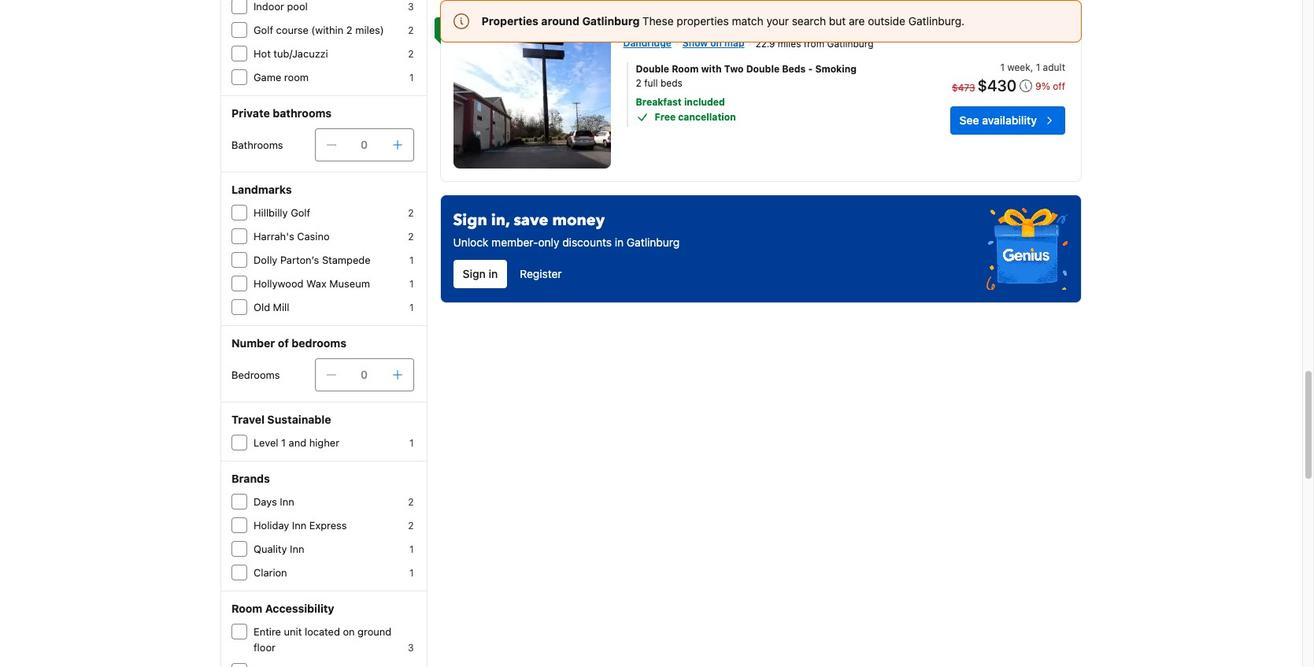 Task type: locate. For each thing, give the bounding box(es) containing it.
inn for quality
[[290, 543, 305, 555]]

inn up show on map at the right of page
[[699, 11, 723, 32]]

1 for hollywood wax museum
[[410, 278, 414, 290]]

22.9
[[756, 38, 776, 50]]

brands
[[232, 472, 270, 485]]

2 for days inn
[[408, 496, 414, 508]]

double up full
[[636, 63, 670, 75]]

sign inside sign in, save money unlock member-only discounts in gatlinburg
[[453, 210, 487, 231]]

tub/jacuzzi
[[274, 47, 328, 60]]

0 horizontal spatial double
[[636, 63, 670, 75]]

1 vertical spatial included
[[685, 96, 725, 108]]

room up entire
[[232, 602, 263, 615]]

3
[[408, 1, 414, 13], [408, 642, 414, 654]]

hollywood wax museum
[[254, 277, 370, 290]]

and
[[289, 436, 307, 449]]

1 horizontal spatial double
[[747, 63, 780, 75]]

gatlinburg right discounts
[[627, 236, 680, 249]]

member-
[[492, 236, 538, 249]]

on left map
[[711, 37, 722, 49]]

inn right "holiday"
[[292, 519, 307, 532]]

0 vertical spatial 3
[[408, 1, 414, 13]]

1 horizontal spatial dandridge
[[727, 11, 810, 32]]

mill
[[273, 301, 290, 314]]

jefferson inn dandridge
[[624, 11, 810, 32]]

0 vertical spatial gatlinburg
[[583, 14, 640, 28]]

in down member- at the top left of page
[[489, 267, 498, 281]]

map
[[725, 37, 745, 49]]

hot
[[254, 47, 271, 60]]

museum
[[330, 277, 370, 290]]

show
[[683, 37, 708, 49]]

free
[[655, 111, 676, 123]]

travel
[[232, 413, 265, 426]]

two
[[725, 63, 744, 75]]

sign down unlock
[[463, 267, 486, 281]]

full
[[645, 77, 658, 89]]

breakfast
[[441, 21, 487, 33], [636, 96, 682, 108]]

2 for golf course (within 2 miles)
[[408, 24, 414, 36]]

0 vertical spatial on
[[711, 37, 722, 49]]

1 vertical spatial breakfast
[[636, 96, 682, 108]]

gatlinburg left these
[[583, 14, 640, 28]]

1 horizontal spatial breakfast
[[636, 96, 682, 108]]

included up cancellation
[[685, 96, 725, 108]]

number
[[232, 336, 275, 350]]

accessibility
[[265, 602, 335, 615]]

double
[[636, 63, 670, 75], [747, 63, 780, 75]]

0 horizontal spatial room
[[232, 602, 263, 615]]

1 horizontal spatial on
[[711, 37, 722, 49]]

2 inside 2 full beds breakfast included
[[636, 77, 642, 89]]

included inside 2 full beds breakfast included
[[685, 96, 725, 108]]

in right discounts
[[615, 236, 624, 249]]

stampede
[[322, 254, 371, 266]]

but
[[829, 14, 846, 28]]

$430
[[978, 76, 1017, 95]]

gatlinburg down are
[[828, 38, 874, 50]]

adult
[[1044, 61, 1066, 73]]

2 for hot tub/jacuzzi
[[408, 48, 414, 60]]

2 vertical spatial gatlinburg
[[627, 236, 680, 249]]

1 horizontal spatial room
[[672, 63, 699, 75]]

gatlinburg inside sign in, save money unlock member-only discounts in gatlinburg
[[627, 236, 680, 249]]

0 vertical spatial included
[[489, 21, 530, 33]]

1 vertical spatial dandridge
[[624, 37, 672, 49]]

1 vertical spatial on
[[343, 626, 355, 638]]

reviews
[[1004, 28, 1038, 40]]

clarion
[[254, 566, 287, 579]]

sign up unlock
[[453, 210, 487, 231]]

indoor
[[254, 0, 284, 13]]

harrah's casino
[[254, 230, 330, 243]]

dandridge down jefferson
[[624, 37, 672, 49]]

2 3 from the top
[[408, 642, 414, 654]]

1 for quality inn
[[410, 544, 414, 555]]

from
[[804, 38, 825, 50]]

unlock
[[453, 236, 489, 249]]

1 horizontal spatial in
[[615, 236, 624, 249]]

room up beds
[[672, 63, 699, 75]]

inn right "days"
[[280, 496, 294, 508]]

on left ground
[[343, 626, 355, 638]]

days
[[254, 496, 277, 508]]

level
[[254, 436, 278, 449]]

3 for entire unit located on ground floor
[[408, 642, 414, 654]]

double down 22.9
[[747, 63, 780, 75]]

2 0 from the top
[[361, 368, 368, 381]]

0 horizontal spatial included
[[489, 21, 530, 33]]

1 vertical spatial 0
[[361, 368, 368, 381]]

1
[[1001, 61, 1005, 73], [1037, 61, 1041, 73], [410, 72, 414, 84], [410, 254, 414, 266], [410, 278, 414, 290], [410, 302, 414, 314], [281, 436, 286, 449], [410, 437, 414, 449], [410, 544, 414, 555], [410, 567, 414, 579]]

casino
[[297, 230, 330, 243]]

1 vertical spatial gatlinburg
[[828, 38, 874, 50]]

0 vertical spatial breakfast
[[441, 21, 487, 33]]

see availability
[[960, 113, 1038, 127]]

outside
[[868, 14, 906, 28]]

free cancellation
[[655, 111, 736, 123]]

inn
[[699, 11, 723, 32], [280, 496, 294, 508], [292, 519, 307, 532], [290, 543, 305, 555]]

course
[[276, 24, 309, 36]]

0 vertical spatial in
[[615, 236, 624, 249]]

2 for holiday inn express
[[408, 520, 414, 532]]

golf up harrah's casino
[[291, 206, 311, 219]]

inn down holiday inn express
[[290, 543, 305, 555]]

in
[[615, 236, 624, 249], [489, 267, 498, 281]]

22.9 miles from gatlinburg
[[756, 38, 874, 50]]

1 for level 1 and higher
[[410, 437, 414, 449]]

2 double from the left
[[747, 63, 780, 75]]

golf up hot at the top left
[[254, 24, 273, 36]]

1 0 from the top
[[361, 138, 368, 151]]

register link
[[520, 260, 562, 288]]

1 3 from the top
[[408, 1, 414, 13]]

dolly
[[254, 254, 278, 266]]

inn inside "jefferson inn dandridge" link
[[699, 11, 723, 32]]

are
[[849, 14, 865, 28]]

0 vertical spatial dandridge
[[727, 11, 810, 32]]

bathrooms
[[273, 106, 332, 120]]

1 horizontal spatial included
[[685, 96, 725, 108]]

sign for in,
[[453, 210, 487, 231]]

inn for jefferson
[[699, 11, 723, 32]]

1 vertical spatial golf
[[291, 206, 311, 219]]

properties
[[677, 14, 729, 28]]

0 horizontal spatial on
[[343, 626, 355, 638]]

unit
[[284, 626, 302, 638]]

0 horizontal spatial in
[[489, 267, 498, 281]]

harrah's
[[254, 230, 294, 243]]

1 vertical spatial sign
[[463, 267, 486, 281]]

travel sustainable
[[232, 413, 331, 426]]

0 for private bathrooms
[[361, 138, 368, 151]]

1 vertical spatial in
[[489, 267, 498, 281]]

472 reviews
[[984, 28, 1038, 40]]

gatlinburg.
[[909, 14, 965, 28]]

gatlinburg
[[583, 14, 640, 28], [828, 38, 874, 50], [627, 236, 680, 249]]

bedrooms
[[232, 369, 280, 381]]

show on map
[[683, 37, 745, 49]]

located
[[305, 626, 340, 638]]

0 vertical spatial sign
[[453, 210, 487, 231]]

1 vertical spatial 3
[[408, 642, 414, 654]]

(within
[[311, 24, 344, 36]]

dandridge up 22.9
[[727, 11, 810, 32]]

your
[[767, 14, 789, 28]]

included left around
[[489, 21, 530, 33]]

floor
[[254, 641, 276, 654]]

room
[[672, 63, 699, 75], [232, 602, 263, 615]]

0 horizontal spatial dandridge
[[624, 37, 672, 49]]

1 for game room
[[410, 72, 414, 84]]

sign
[[453, 210, 487, 231], [463, 267, 486, 281]]

2 for hillbilly golf
[[408, 207, 414, 219]]

0 vertical spatial 0
[[361, 138, 368, 151]]

0 horizontal spatial golf
[[254, 24, 273, 36]]

old
[[254, 301, 270, 314]]

save
[[514, 210, 549, 231]]

holiday
[[254, 519, 289, 532]]

on
[[711, 37, 722, 49], [343, 626, 355, 638]]

2 full beds breakfast included
[[636, 77, 725, 108]]



Task type: describe. For each thing, give the bounding box(es) containing it.
double room with two double beds - smoking link
[[636, 62, 902, 76]]

properties
[[482, 14, 539, 28]]

wax
[[306, 277, 327, 290]]

cancellation
[[679, 111, 736, 123]]

golf course (within 2 miles)
[[254, 24, 384, 36]]

on inside entire unit located on ground floor
[[343, 626, 355, 638]]

see availability link
[[951, 106, 1066, 135]]

hillbilly golf
[[254, 206, 311, 219]]

private
[[232, 106, 270, 120]]

discounts
[[563, 236, 612, 249]]

9% off
[[1036, 80, 1066, 92]]

quality
[[254, 543, 287, 555]]

sign in
[[463, 267, 498, 281]]

1 horizontal spatial golf
[[291, 206, 311, 219]]

bedrooms
[[292, 336, 347, 350]]

old mill
[[254, 301, 290, 314]]

higher
[[309, 436, 340, 449]]

jefferson
[[624, 11, 695, 32]]

0 horizontal spatial breakfast
[[441, 21, 487, 33]]

sign in link
[[453, 260, 508, 288]]

hot tub/jacuzzi
[[254, 47, 328, 60]]

availability
[[983, 113, 1038, 127]]

scored 7.2 element
[[1044, 14, 1069, 39]]

2 for harrah's casino
[[408, 231, 414, 243]]

miles)
[[355, 24, 384, 36]]

double room with two double beds - smoking
[[636, 63, 857, 75]]

breakfast inside 2 full beds breakfast included
[[636, 96, 682, 108]]

breakfast included
[[441, 21, 530, 33]]

jefferson inn dandridge link
[[624, 5, 810, 32]]

room
[[284, 71, 309, 84]]

private bathrooms
[[232, 106, 332, 120]]

off
[[1053, 80, 1066, 92]]

1 for clarion
[[410, 567, 414, 579]]

landmarks
[[232, 183, 292, 196]]

inn for days
[[280, 496, 294, 508]]

with
[[701, 63, 722, 75]]

in inside sign in, save money unlock member-only discounts in gatlinburg
[[615, 236, 624, 249]]

entire unit located on ground floor
[[254, 626, 392, 654]]

entire
[[254, 626, 281, 638]]

register
[[520, 267, 562, 281]]

,
[[1031, 61, 1034, 73]]

smoking
[[816, 63, 857, 75]]

1 for old mill
[[410, 302, 414, 314]]

sign in, save money unlock member-only discounts in gatlinburg
[[453, 210, 680, 249]]

3 for indoor pool
[[408, 1, 414, 13]]

ground
[[358, 626, 392, 638]]

parton's
[[280, 254, 319, 266]]

pool
[[287, 0, 308, 13]]

game room
[[254, 71, 309, 84]]

beds
[[782, 63, 806, 75]]

money
[[553, 210, 605, 231]]

indoor pool
[[254, 0, 308, 13]]

sign for in
[[463, 267, 486, 281]]

9%
[[1036, 80, 1051, 92]]

in,
[[491, 210, 510, 231]]

level 1 and higher
[[254, 436, 340, 449]]

1 for dolly parton's stampede
[[410, 254, 414, 266]]

0 for number of bedrooms
[[361, 368, 368, 381]]

hillbilly
[[254, 206, 288, 219]]

472 reviews link
[[978, 5, 1069, 41]]

days inn
[[254, 496, 294, 508]]

game
[[254, 71, 282, 84]]

miles
[[778, 38, 802, 50]]

room accessibility
[[232, 602, 335, 615]]

these
[[643, 14, 674, 28]]

sustainable
[[267, 413, 331, 426]]

bathrooms
[[232, 139, 283, 151]]

1 vertical spatial room
[[232, 602, 263, 615]]

only
[[538, 236, 560, 249]]

see
[[960, 113, 980, 127]]

search
[[792, 14, 827, 28]]

0 vertical spatial room
[[672, 63, 699, 75]]

match
[[732, 14, 764, 28]]

inn for holiday
[[292, 519, 307, 532]]

around
[[542, 14, 580, 28]]

1 week , 1 adult
[[1001, 61, 1066, 73]]

$473
[[953, 82, 976, 94]]

properties around gatlinburg these properties match your search but are outside gatlinburg.
[[482, 14, 965, 28]]

hollywood
[[254, 277, 304, 290]]

jefferson inn dandridge image
[[453, 11, 611, 169]]

472
[[984, 28, 1001, 40]]

sign in, save money image
[[987, 208, 1069, 290]]

0 vertical spatial golf
[[254, 24, 273, 36]]

week
[[1008, 61, 1031, 73]]

1 double from the left
[[636, 63, 670, 75]]



Task type: vqa. For each thing, say whether or not it's contained in the screenshot.
Entire unit located on ground floor
yes



